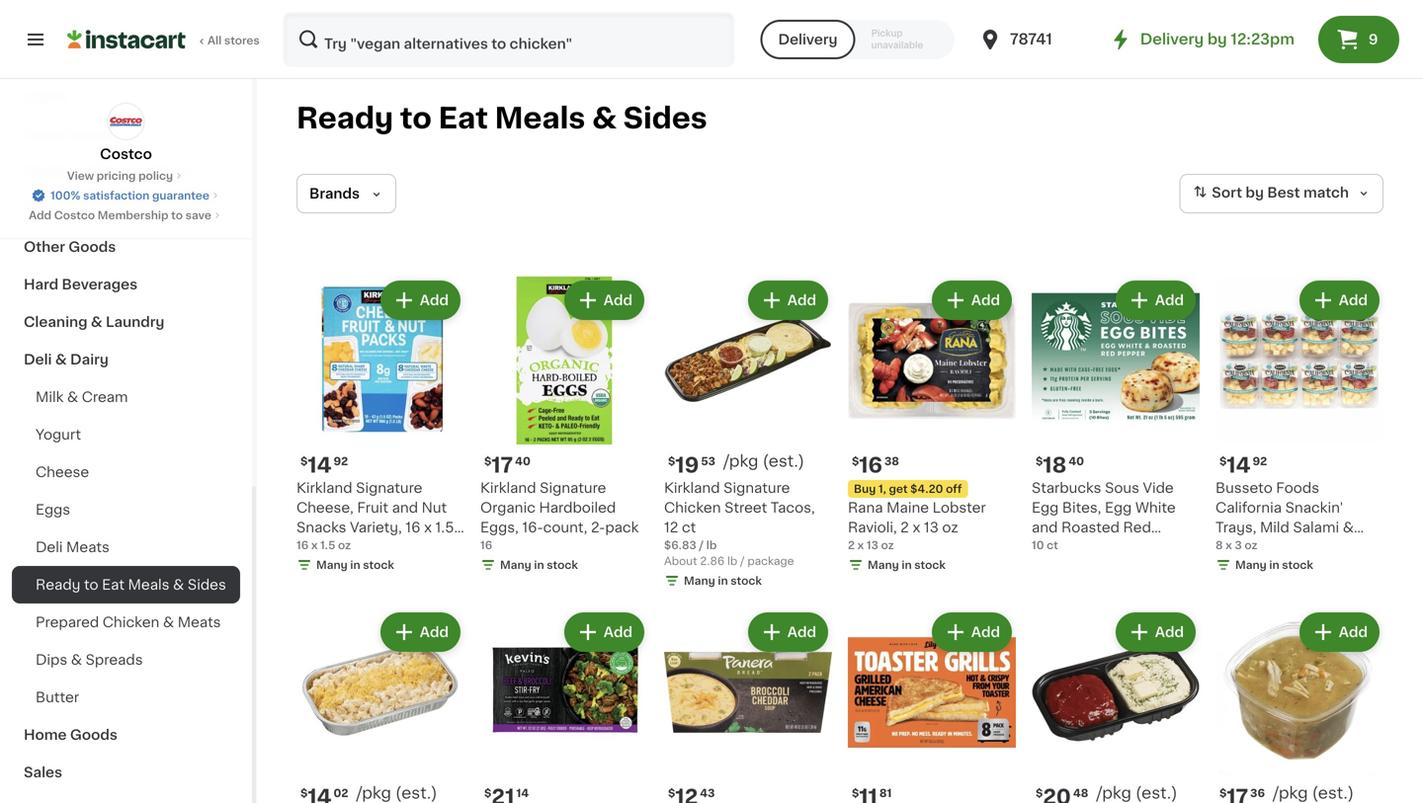 Task type: describe. For each thing, give the bounding box(es) containing it.
$17.36 per package (estimated) element
[[1216, 785, 1384, 804]]

100% satisfaction guarantee
[[51, 190, 209, 201]]

by for delivery
[[1208, 32, 1227, 46]]

goods for other goods
[[69, 240, 116, 254]]

add button for 14
[[566, 615, 642, 650]]

white
[[1136, 501, 1176, 515]]

health
[[24, 165, 71, 179]]

dips & spreads
[[36, 653, 143, 667]]

ct inside kirkland signature chicken street tacos, 12 ct $6.83 / lb about 2.86 lb / package
[[682, 521, 696, 535]]

$ 18 40
[[1036, 455, 1084, 476]]

busseto foods california snackin' trays, mild salami & provolone cheese, 3 oz, 8 ct
[[1216, 481, 1382, 574]]

ready to eat meals & sides link
[[12, 566, 240, 604]]

53
[[701, 456, 716, 467]]

14 for busseto
[[1227, 455, 1251, 476]]

kirkland signature cheese, fruit and nut snacks variety, 16 x 1.5 oz
[[297, 481, 454, 555]]

prepared chicken & meats
[[36, 616, 221, 630]]

milk
[[36, 390, 64, 404]]

kirkland for kirkland signature organic hardboiled eggs, 16-count, 2-pack 16
[[480, 481, 536, 495]]

add for 81
[[971, 626, 1000, 640]]

oz inside kirkland signature cheese, fruit and nut snacks variety, 16 x 1.5 oz
[[297, 541, 313, 555]]

rana maine lobster ravioli, 2 x 13 oz 2 x 13 oz
[[848, 501, 986, 551]]

product group containing 16
[[848, 277, 1016, 577]]

cheese, inside busseto foods california snackin' trays, mild salami & provolone cheese, 3 oz, 8 ct
[[1289, 541, 1346, 555]]

liquor
[[24, 90, 69, 104]]

yogurt link
[[12, 416, 240, 454]]

many in stock down 2.86
[[684, 576, 762, 587]]

butter
[[36, 691, 79, 705]]

home
[[24, 728, 67, 742]]

eggs link
[[12, 491, 240, 529]]

1 horizontal spatial 14
[[516, 788, 529, 799]]

hard beverages
[[24, 278, 137, 292]]

buy 1, get $4.20 off
[[854, 484, 962, 495]]

19
[[675, 455, 699, 476]]

stock for busseto foods california snackin' trays, mild salami & provolone cheese, 3 oz, 8 ct
[[1282, 560, 1313, 571]]

add costco membership to save
[[29, 210, 211, 221]]

prepared
[[36, 616, 99, 630]]

0 vertical spatial ready
[[297, 104, 394, 132]]

personal
[[89, 165, 152, 179]]

stock for kirkland signature cheese, fruit and nut snacks variety, 16 x 1.5 oz
[[363, 560, 394, 571]]

eggs
[[36, 503, 70, 517]]

best
[[1268, 186, 1300, 200]]

product group containing 18
[[1032, 277, 1200, 555]]

1 vertical spatial ready to eat meals & sides
[[36, 578, 226, 592]]

deli for deli & dairy
[[24, 353, 52, 367]]

signature for fruit
[[356, 481, 422, 495]]

dairy
[[70, 353, 109, 367]]

pepper,
[[1032, 541, 1085, 555]]

43
[[700, 788, 715, 799]]

add button for 8 x 3 oz
[[1302, 283, 1378, 318]]

add button for 81
[[934, 615, 1010, 650]]

2-
[[591, 521, 605, 535]]

and inside kirkland signature cheese, fruit and nut snacks variety, 16 x 1.5 oz
[[392, 501, 418, 515]]

40 for 17
[[515, 456, 531, 467]]

eggs,
[[480, 521, 519, 535]]

other goods link
[[12, 228, 240, 266]]

/pkg (est.) for 02
[[356, 786, 437, 802]]

signature for hardboiled
[[540, 481, 606, 495]]

about
[[664, 556, 697, 567]]

guarantee
[[152, 190, 209, 201]]

16 inside kirkland signature cheese, fruit and nut snacks variety, 16 x 1.5 oz
[[406, 521, 421, 535]]

36
[[1251, 788, 1265, 799]]

14 for kirkland
[[308, 455, 332, 476]]

other goods
[[24, 240, 116, 254]]

$ 17 40
[[484, 455, 531, 476]]

view pricing policy
[[67, 171, 173, 181]]

100%
[[51, 190, 81, 201]]

hard
[[24, 278, 58, 292]]

16 down snacks
[[297, 540, 309, 551]]

ct inside busseto foods california snackin' trays, mild salami & provolone cheese, 3 oz, 8 ct
[[1229, 560, 1243, 574]]

street
[[725, 501, 767, 515]]

beverages
[[62, 278, 137, 292]]

laundry
[[106, 315, 165, 329]]

add button for 43
[[750, 615, 826, 650]]

milk & cream link
[[12, 379, 240, 416]]

view pricing policy link
[[67, 168, 185, 184]]

home goods
[[24, 728, 118, 742]]

add for 10 ct
[[1155, 294, 1184, 307]]

goods for paper goods
[[69, 128, 116, 141]]

3 inside busseto foods california snackin' trays, mild salami & provolone cheese, 3 oz, 8 ct
[[1350, 541, 1359, 555]]

busseto
[[1216, 481, 1273, 495]]

stock for kirkland signature organic hardboiled eggs, 16-count, 2-pack
[[547, 560, 578, 571]]

0 horizontal spatial meats
[[66, 541, 110, 555]]

/pkg (est.) for 36
[[1273, 786, 1354, 802]]

signature for street
[[724, 481, 790, 495]]

satisfaction
[[83, 190, 150, 201]]

variety,
[[350, 521, 402, 535]]

product group containing 19
[[664, 277, 832, 593]]

18
[[1043, 455, 1067, 476]]

nut
[[422, 501, 447, 515]]

trays,
[[1216, 521, 1257, 535]]

california
[[1216, 501, 1282, 515]]

$6.83
[[664, 540, 697, 551]]

many for kirkland signature organic hardboiled eggs, 16-count, 2-pack
[[500, 560, 531, 571]]

cleaning & laundry link
[[12, 303, 240, 341]]

x down trays,
[[1226, 540, 1232, 551]]

yogurt
[[36, 428, 81, 442]]

delivery button
[[761, 20, 856, 59]]

off
[[946, 484, 962, 495]]

sous
[[1105, 481, 1140, 495]]

x down maine
[[913, 521, 921, 535]]

oz,
[[1362, 541, 1382, 555]]

all stores link
[[67, 12, 261, 67]]

8 inside busseto foods california snackin' trays, mild salami & provolone cheese, 3 oz, 8 ct
[[1216, 560, 1225, 574]]

deli & dairy link
[[12, 341, 240, 379]]

92 for busseto
[[1253, 456, 1267, 467]]

starbucks
[[1032, 481, 1102, 495]]

92 for kirkland
[[334, 456, 348, 467]]

48
[[1073, 788, 1089, 799]]

costco logo image
[[107, 103, 145, 140]]

1 horizontal spatial costco
[[100, 147, 152, 161]]

& inside busseto foods california snackin' trays, mild salami & provolone cheese, 3 oz, 8 ct
[[1343, 521, 1354, 535]]

paper
[[24, 128, 66, 141]]

dips & spreads link
[[12, 641, 240, 679]]

1 vertical spatial ready
[[36, 578, 80, 592]]

$ 16 38
[[852, 455, 899, 476]]

0 horizontal spatial eat
[[102, 578, 125, 592]]

kirkland for kirkland signature chicken street tacos, 12 ct $6.83 / lb about 2.86 lb / package
[[664, 481, 720, 495]]

0 vertical spatial meals
[[495, 104, 585, 132]]

9 button
[[1319, 16, 1400, 63]]

1 vertical spatial meals
[[128, 578, 170, 592]]

x down ravioli,
[[858, 540, 864, 551]]

in for kirkland signature organic hardboiled eggs, 16-count, 2-pack
[[534, 560, 544, 571]]

snackin'
[[1286, 501, 1344, 515]]

1 8 from the top
[[1216, 540, 1223, 551]]

0 vertical spatial ready to eat meals & sides
[[297, 104, 707, 132]]

prepared chicken & meats link
[[12, 604, 240, 641]]

chicken inside kirkland signature chicken street tacos, 12 ct $6.83 / lb about 2.86 lb / package
[[664, 501, 721, 515]]

wine link
[[12, 191, 240, 228]]

in for kirkland signature cheese, fruit and nut snacks variety, 16 x 1.5 oz
[[350, 560, 360, 571]]

delivery for delivery
[[778, 33, 838, 46]]

$19.53 per package (estimated) element
[[664, 453, 832, 478]]

16 inside kirkland signature organic hardboiled eggs, 16-count, 2-pack 16
[[480, 540, 492, 551]]

other
[[24, 240, 65, 254]]

$ inside '$ 18 40'
[[1036, 456, 1043, 467]]

$ inside $ 17 40
[[484, 456, 492, 467]]

by for sort
[[1246, 186, 1264, 200]]

paper goods link
[[12, 116, 240, 153]]

16 x 1.5 oz
[[297, 540, 351, 551]]

0 horizontal spatial sides
[[188, 578, 226, 592]]

all stores
[[208, 35, 260, 46]]

costco inside add costco membership to save link
[[54, 210, 95, 221]]

2 egg from the left
[[1105, 501, 1132, 515]]

add for 16 x 1.5 oz
[[420, 294, 449, 307]]

(est.) for 02
[[395, 786, 437, 802]]

sales link
[[12, 754, 240, 792]]

count
[[1110, 541, 1151, 555]]

all
[[208, 35, 222, 46]]

1 vertical spatial lb
[[727, 556, 738, 567]]



Task type: locate. For each thing, give the bounding box(es) containing it.
many down ravioli,
[[868, 560, 899, 571]]

goods right home
[[70, 728, 118, 742]]

kirkland
[[297, 481, 352, 495], [480, 481, 536, 495], [664, 481, 720, 495]]

x inside kirkland signature cheese, fruit and nut snacks variety, 16 x 1.5 oz
[[424, 521, 432, 535]]

hard beverages link
[[12, 266, 240, 303]]

1 horizontal spatial signature
[[540, 481, 606, 495]]

pricing
[[97, 171, 136, 181]]

1 horizontal spatial ready
[[297, 104, 394, 132]]

x down nut
[[424, 521, 432, 535]]

add for 8 x 3 oz
[[1339, 294, 1368, 307]]

in for rana maine lobster ravioli, 2 x 13 oz
[[902, 560, 912, 571]]

0 vertical spatial deli
[[24, 353, 52, 367]]

2 horizontal spatial ct
[[1229, 560, 1243, 574]]

1 horizontal spatial /
[[740, 556, 745, 567]]

many in stock down provolone
[[1236, 560, 1313, 571]]

1 horizontal spatial meals
[[495, 104, 585, 132]]

many for rana maine lobster ravioli, 2 x 13 oz
[[868, 560, 899, 571]]

2 kirkland from the left
[[480, 481, 536, 495]]

in down 16-
[[534, 560, 544, 571]]

cheese, up snacks
[[297, 501, 354, 515]]

(est.) right 02 at the bottom of page
[[395, 786, 437, 802]]

many down 16 x 1.5 oz
[[316, 560, 348, 571]]

3 /pkg (est.) from the left
[[1273, 786, 1354, 802]]

1 horizontal spatial 1.5
[[435, 521, 454, 535]]

kirkland for kirkland signature cheese, fruit and nut snacks variety, 16 x 1.5 oz
[[297, 481, 352, 495]]

$ inside $ 16 38
[[852, 456, 859, 467]]

16 left 38
[[859, 455, 883, 476]]

2 horizontal spatial kirkland
[[664, 481, 720, 495]]

add button for 16 x 1.5 oz
[[382, 283, 459, 318]]

/pkg (est.) right 48
[[1097, 786, 1178, 802]]

0 vertical spatial 2
[[901, 521, 909, 535]]

costco down 100% at the top left of page
[[54, 210, 95, 221]]

meals down search field
[[495, 104, 585, 132]]

1 horizontal spatial by
[[1246, 186, 1264, 200]]

$ 14 92 for busseto
[[1220, 455, 1267, 476]]

1 horizontal spatial 2
[[901, 521, 909, 535]]

16
[[859, 455, 883, 476], [406, 521, 421, 535], [297, 540, 309, 551], [480, 540, 492, 551]]

(est.) inside $17.36 per package (estimated) element
[[1312, 786, 1354, 802]]

kirkland inside kirkland signature chicken street tacos, 12 ct $6.83 / lb about 2.86 lb / package
[[664, 481, 720, 495]]

1 horizontal spatial 3
[[1350, 541, 1359, 555]]

1 vertical spatial meats
[[178, 616, 221, 630]]

deli down eggs
[[36, 541, 63, 555]]

deli
[[24, 353, 52, 367], [36, 541, 63, 555]]

1 horizontal spatial lb
[[727, 556, 738, 567]]

delivery for delivery by 12:23pm
[[1140, 32, 1204, 46]]

care
[[155, 165, 189, 179]]

add costco membership to save link
[[29, 208, 223, 223]]

many in stock down 16 x 1.5 oz
[[316, 560, 394, 571]]

eat down search field
[[438, 104, 488, 132]]

8 down trays,
[[1216, 540, 1223, 551]]

add button for 2 x 13 oz
[[934, 283, 1010, 318]]

lobster
[[933, 501, 986, 515]]

stock down count,
[[547, 560, 578, 571]]

92 up busseto
[[1253, 456, 1267, 467]]

cheese
[[36, 466, 89, 479]]

Best match Sort by field
[[1179, 174, 1384, 214]]

cheese, inside kirkland signature cheese, fruit and nut snacks variety, 16 x 1.5 oz
[[297, 501, 354, 515]]

provolone
[[1216, 541, 1285, 555]]

1 horizontal spatial ready to eat meals & sides
[[297, 104, 707, 132]]

0 vertical spatial lb
[[706, 540, 717, 551]]

signature inside kirkland signature organic hardboiled eggs, 16-count, 2-pack 16
[[540, 481, 606, 495]]

buy
[[854, 484, 876, 495]]

add for 14
[[604, 626, 633, 640]]

1 vertical spatial cheese,
[[1289, 541, 1346, 555]]

kirkland signature chicken street tacos, 12 ct $6.83 / lb about 2.86 lb / package
[[664, 481, 815, 567]]

stock
[[363, 560, 394, 571], [547, 560, 578, 571], [915, 560, 946, 571], [1282, 560, 1313, 571], [731, 576, 762, 587]]

2 vertical spatial goods
[[70, 728, 118, 742]]

add button for 10 ct
[[1118, 283, 1194, 318]]

/pkg inside $ 19 53 /pkg (est.)
[[723, 454, 759, 470]]

0 vertical spatial goods
[[69, 128, 116, 141]]

$ 14 92 up busseto
[[1220, 455, 1267, 476]]

instacart logo image
[[67, 28, 186, 51]]

2 horizontal spatial signature
[[724, 481, 790, 495]]

deli meats
[[36, 541, 110, 555]]

/pkg right 53
[[723, 454, 759, 470]]

2 40 from the left
[[1069, 456, 1084, 467]]

many down 2.86
[[684, 576, 715, 587]]

None search field
[[283, 12, 735, 67]]

0 horizontal spatial by
[[1208, 32, 1227, 46]]

signature inside kirkland signature cheese, fruit and nut snacks variety, 16 x 1.5 oz
[[356, 481, 422, 495]]

stock down the variety,
[[363, 560, 394, 571]]

many in stock for kirkland signature cheese, fruit and nut snacks variety, 16 x 1.5 oz
[[316, 560, 394, 571]]

in down rana maine lobster ravioli, 2 x 13 oz 2 x 13 oz
[[902, 560, 912, 571]]

1 /pkg (est.) from the left
[[356, 786, 437, 802]]

stock down package
[[731, 576, 762, 587]]

0 horizontal spatial chicken
[[103, 616, 159, 630]]

butter link
[[12, 679, 240, 717]]

1,
[[879, 484, 886, 495]]

/ left package
[[740, 556, 745, 567]]

1 vertical spatial 1.5
[[320, 540, 335, 551]]

1 vertical spatial goods
[[69, 240, 116, 254]]

3 kirkland from the left
[[664, 481, 720, 495]]

deli for deli meats
[[36, 541, 63, 555]]

1 horizontal spatial cheese,
[[1289, 541, 1346, 555]]

13
[[924, 521, 939, 535], [867, 540, 879, 551]]

many for kirkland signature cheese, fruit and nut snacks variety, 16 x 1.5 oz
[[316, 560, 348, 571]]

2 down ravioli,
[[848, 540, 855, 551]]

many down the eggs,
[[500, 560, 531, 571]]

0 horizontal spatial ready to eat meals & sides
[[36, 578, 226, 592]]

health & personal care
[[24, 165, 189, 179]]

add for 2 x 13 oz
[[971, 294, 1000, 307]]

0 horizontal spatial to
[[84, 578, 98, 592]]

in for busseto foods california snackin' trays, mild salami & provolone cheese, 3 oz, 8 ct
[[1269, 560, 1280, 571]]

many in stock for kirkland signature organic hardboiled eggs, 16-count, 2-pack
[[500, 560, 578, 571]]

1.5 inside kirkland signature cheese, fruit and nut snacks variety, 16 x 1.5 oz
[[435, 521, 454, 535]]

2 8 from the top
[[1216, 560, 1225, 574]]

1 horizontal spatial ct
[[1047, 540, 1058, 551]]

lb
[[706, 540, 717, 551], [727, 556, 738, 567]]

1 vertical spatial to
[[171, 210, 183, 221]]

kirkland inside kirkland signature organic hardboiled eggs, 16-count, 2-pack 16
[[480, 481, 536, 495]]

(est.) inside $20.48 per package (estimated) element
[[1136, 786, 1178, 802]]

0 vertical spatial costco
[[100, 147, 152, 161]]

chicken up "12"
[[664, 501, 721, 515]]

meals up prepared chicken & meats
[[128, 578, 170, 592]]

kirkland down 19
[[664, 481, 720, 495]]

/pkg inside $14.02 per package (estimated) element
[[356, 786, 391, 802]]

1 vertical spatial sides
[[188, 578, 226, 592]]

&
[[592, 104, 617, 132], [75, 165, 86, 179], [91, 315, 102, 329], [55, 353, 67, 367], [67, 390, 78, 404], [1343, 521, 1354, 535], [173, 578, 184, 592], [163, 616, 174, 630], [71, 653, 82, 667]]

40 for 18
[[1069, 456, 1084, 467]]

add button for $6.83 / lb
[[750, 283, 826, 318]]

2 horizontal spatial to
[[400, 104, 432, 132]]

1 horizontal spatial $ 14 92
[[1220, 455, 1267, 476]]

1.5
[[435, 521, 454, 535], [320, 540, 335, 551]]

view
[[67, 171, 94, 181]]

0 horizontal spatial 40
[[515, 456, 531, 467]]

in down 16 x 1.5 oz
[[350, 560, 360, 571]]

1 vertical spatial 8
[[1216, 560, 1225, 574]]

costco
[[100, 147, 152, 161], [54, 210, 95, 221]]

delivery inside button
[[778, 33, 838, 46]]

many down provolone
[[1236, 560, 1267, 571]]

/pkg for 36
[[1273, 786, 1308, 802]]

lb right 2.86
[[727, 556, 738, 567]]

add
[[29, 210, 51, 221], [420, 294, 449, 307], [604, 294, 633, 307], [788, 294, 816, 307], [971, 294, 1000, 307], [1155, 294, 1184, 307], [1339, 294, 1368, 307], [420, 626, 449, 640], [604, 626, 633, 640], [788, 626, 816, 640], [971, 626, 1000, 640], [1155, 626, 1184, 640], [1339, 626, 1368, 640]]

1 vertical spatial ct
[[1047, 540, 1058, 551]]

1 horizontal spatial 13
[[924, 521, 939, 535]]

by right sort
[[1246, 186, 1264, 200]]

/pkg inside $17.36 per package (estimated) element
[[1273, 786, 1308, 802]]

1 $ 14 92 from the left
[[300, 455, 348, 476]]

10
[[1032, 540, 1044, 551]]

membership
[[98, 210, 169, 221]]

sales
[[24, 766, 62, 780]]

40 inside $ 17 40
[[515, 456, 531, 467]]

policy
[[138, 171, 173, 181]]

in
[[350, 560, 360, 571], [534, 560, 544, 571], [902, 560, 912, 571], [1269, 560, 1280, 571], [718, 576, 728, 587]]

1 horizontal spatial egg
[[1105, 501, 1132, 515]]

$14.02 per package (estimated) element
[[297, 785, 465, 804]]

(est.) inside $14.02 per package (estimated) element
[[395, 786, 437, 802]]

2 92 from the left
[[1253, 456, 1267, 467]]

chicken
[[664, 501, 721, 515], [103, 616, 159, 630]]

egg down sous
[[1105, 501, 1132, 515]]

cheese,
[[297, 501, 354, 515], [1289, 541, 1346, 555]]

ready to eat meals & sides down search field
[[297, 104, 707, 132]]

13 down ravioli,
[[867, 540, 879, 551]]

0 vertical spatial /
[[699, 540, 704, 551]]

sides
[[623, 104, 707, 132], [188, 578, 226, 592]]

/pkg (est.) inside $20.48 per package (estimated) element
[[1097, 786, 1178, 802]]

3 left oz,
[[1350, 541, 1359, 555]]

home goods link
[[12, 717, 240, 754]]

12:23pm
[[1231, 32, 1295, 46]]

mild
[[1260, 521, 1290, 535]]

1 horizontal spatial kirkland
[[480, 481, 536, 495]]

1 horizontal spatial eat
[[438, 104, 488, 132]]

1 vertical spatial costco
[[54, 210, 95, 221]]

3 down trays,
[[1235, 540, 1242, 551]]

0 horizontal spatial 14
[[308, 455, 332, 476]]

vide
[[1143, 481, 1174, 495]]

0 vertical spatial eat
[[438, 104, 488, 132]]

and up 10 ct
[[1032, 521, 1058, 535]]

by inside best match sort by field
[[1246, 186, 1264, 200]]

save
[[185, 210, 211, 221]]

(est.) right 48
[[1136, 786, 1178, 802]]

lb up 2.86
[[706, 540, 717, 551]]

Search field
[[285, 14, 733, 65]]

kirkland up organic
[[480, 481, 536, 495]]

add for $6.83 / lb
[[788, 294, 816, 307]]

organic
[[480, 501, 536, 515]]

0 horizontal spatial /pkg (est.)
[[356, 786, 437, 802]]

$ 14 92 for kirkland
[[300, 455, 348, 476]]

/pkg right 36
[[1273, 786, 1308, 802]]

1 vertical spatial eat
[[102, 578, 125, 592]]

(est.) right 36
[[1312, 786, 1354, 802]]

1 horizontal spatial delivery
[[1140, 32, 1204, 46]]

ready to eat meals & sides up prepared chicken & meats
[[36, 578, 226, 592]]

3 signature from the left
[[724, 481, 790, 495]]

/pkg right 48
[[1097, 786, 1132, 802]]

0 vertical spatial to
[[400, 104, 432, 132]]

in down provolone
[[1269, 560, 1280, 571]]

(est.) up tacos,
[[763, 454, 805, 470]]

rana
[[848, 501, 883, 515]]

1 signature from the left
[[356, 481, 422, 495]]

and left nut
[[392, 501, 418, 515]]

goods for home goods
[[70, 728, 118, 742]]

pack
[[605, 521, 639, 535]]

1 kirkland from the left
[[297, 481, 352, 495]]

/pkg (est.)
[[356, 786, 437, 802], [1097, 786, 1178, 802], [1273, 786, 1354, 802]]

2 horizontal spatial /pkg (est.)
[[1273, 786, 1354, 802]]

0 vertical spatial 8
[[1216, 540, 1223, 551]]

/pkg (est.) inside $17.36 per package (estimated) element
[[1273, 786, 1354, 802]]

ready up brands dropdown button
[[297, 104, 394, 132]]

costco link
[[100, 103, 152, 164]]

signature inside kirkland signature chicken street tacos, 12 ct $6.83 / lb about 2.86 lb / package
[[724, 481, 790, 495]]

0 horizontal spatial signature
[[356, 481, 422, 495]]

1 horizontal spatial sides
[[623, 104, 707, 132]]

egg
[[1032, 501, 1059, 515], [1105, 501, 1132, 515]]

0 horizontal spatial costco
[[54, 210, 95, 221]]

chicken up dips & spreads link
[[103, 616, 159, 630]]

1 vertical spatial chicken
[[103, 616, 159, 630]]

snacks
[[297, 521, 346, 535]]

16 down the eggs,
[[480, 540, 492, 551]]

many in stock for rana maine lobster ravioli, 2 x 13 oz
[[868, 560, 946, 571]]

many in stock down rana maine lobster ravioli, 2 x 13 oz 2 x 13 oz
[[868, 560, 946, 571]]

40 right the 18
[[1069, 456, 1084, 467]]

get
[[889, 484, 908, 495]]

tacos,
[[771, 501, 815, 515]]

meats down eggs
[[66, 541, 110, 555]]

0 vertical spatial chicken
[[664, 501, 721, 515]]

1 horizontal spatial and
[[1032, 521, 1058, 535]]

brands button
[[297, 174, 396, 214]]

0 vertical spatial sides
[[623, 104, 707, 132]]

eat up "prepared chicken & meats" link
[[102, 578, 125, 592]]

0 horizontal spatial 92
[[334, 456, 348, 467]]

0 horizontal spatial 3
[[1235, 540, 1242, 551]]

0 horizontal spatial 2
[[848, 540, 855, 551]]

maine
[[887, 501, 929, 515]]

0 horizontal spatial lb
[[706, 540, 717, 551]]

2 down maine
[[901, 521, 909, 535]]

2 vertical spatial to
[[84, 578, 98, 592]]

/pkg (est.) for 48
[[1097, 786, 1178, 802]]

8 down 8 x 3 oz
[[1216, 560, 1225, 574]]

2 vertical spatial ct
[[1229, 560, 1243, 574]]

goods up beverages
[[69, 240, 116, 254]]

signature up the street
[[724, 481, 790, 495]]

1 horizontal spatial chicken
[[664, 501, 721, 515]]

1 vertical spatial 2
[[848, 540, 855, 551]]

0 vertical spatial by
[[1208, 32, 1227, 46]]

/pkg for 02
[[356, 786, 391, 802]]

0 horizontal spatial meals
[[128, 578, 170, 592]]

10 ct
[[1032, 540, 1058, 551]]

16 right the variety,
[[406, 521, 421, 535]]

0 horizontal spatial ct
[[682, 521, 696, 535]]

1 92 from the left
[[334, 456, 348, 467]]

ct right 10
[[1047, 540, 1058, 551]]

stock down salami
[[1282, 560, 1313, 571]]

/ up 2.86
[[699, 540, 704, 551]]

ready
[[297, 104, 394, 132], [36, 578, 80, 592]]

meals
[[495, 104, 585, 132], [128, 578, 170, 592]]

0 horizontal spatial ready
[[36, 578, 80, 592]]

2 $ 14 92 from the left
[[1220, 455, 1267, 476]]

costco up personal
[[100, 147, 152, 161]]

1 vertical spatial 13
[[867, 540, 879, 551]]

1 horizontal spatial /pkg (est.)
[[1097, 786, 1178, 802]]

fruit
[[357, 501, 389, 515]]

add button for 16
[[566, 283, 642, 318]]

ct right "12"
[[682, 521, 696, 535]]

kirkland inside kirkland signature cheese, fruit and nut snacks variety, 16 x 1.5 oz
[[297, 481, 352, 495]]

by inside delivery by 12:23pm link
[[1208, 32, 1227, 46]]

92 up kirkland signature cheese, fruit and nut snacks variety, 16 x 1.5 oz
[[334, 456, 348, 467]]

cheese, down salami
[[1289, 541, 1346, 555]]

x down snacks
[[311, 540, 318, 551]]

ct down 8 x 3 oz
[[1229, 560, 1243, 574]]

1 egg from the left
[[1032, 501, 1059, 515]]

$20.48 per package (estimated) element
[[1032, 785, 1200, 804]]

to
[[400, 104, 432, 132], [171, 210, 183, 221], [84, 578, 98, 592]]

ready up prepared
[[36, 578, 80, 592]]

cream
[[82, 390, 128, 404]]

1 horizontal spatial meats
[[178, 616, 221, 630]]

egg down starbucks
[[1032, 501, 1059, 515]]

1.5 down nut
[[435, 521, 454, 535]]

add for 43
[[788, 626, 816, 640]]

(est.) for 48
[[1136, 786, 1178, 802]]

signature up fruit
[[356, 481, 422, 495]]

and
[[392, 501, 418, 515], [1032, 521, 1058, 535]]

many in stock
[[316, 560, 394, 571], [500, 560, 578, 571], [868, 560, 946, 571], [1236, 560, 1313, 571], [684, 576, 762, 587]]

0 horizontal spatial $ 14 92
[[300, 455, 348, 476]]

0 vertical spatial and
[[392, 501, 418, 515]]

stock down rana maine lobster ravioli, 2 x 13 oz 2 x 13 oz
[[915, 560, 946, 571]]

1 vertical spatial by
[[1246, 186, 1264, 200]]

product group
[[297, 277, 465, 577], [480, 277, 648, 577], [664, 277, 832, 593], [848, 277, 1016, 577], [1032, 277, 1200, 555], [1216, 277, 1384, 577], [297, 609, 465, 804], [480, 609, 648, 804], [664, 609, 832, 804], [848, 609, 1016, 804], [1032, 609, 1200, 804], [1216, 609, 1384, 804]]

0 horizontal spatial delivery
[[778, 33, 838, 46]]

/pkg for 48
[[1097, 786, 1132, 802]]

2 horizontal spatial 14
[[1227, 455, 1251, 476]]

many for busseto foods california snackin' trays, mild salami & provolone cheese, 3 oz, 8 ct
[[1236, 560, 1267, 571]]

1 vertical spatial and
[[1032, 521, 1058, 535]]

81
[[880, 788, 892, 799]]

$4.20
[[910, 484, 943, 495]]

hardboiled
[[539, 501, 616, 515]]

/pkg (est.) right 02 at the bottom of page
[[356, 786, 437, 802]]

cleaning
[[24, 315, 87, 329]]

service type group
[[761, 20, 955, 59]]

/pkg (est.) right 36
[[1273, 786, 1354, 802]]

2 signature from the left
[[540, 481, 606, 495]]

many in stock down 16-
[[500, 560, 578, 571]]

/pkg inside $20.48 per package (estimated) element
[[1097, 786, 1132, 802]]

deli up milk at the left of page
[[24, 353, 52, 367]]

ravioli,
[[848, 521, 897, 535]]

$ 19 53 /pkg (est.)
[[668, 454, 805, 476]]

1 horizontal spatial 92
[[1253, 456, 1267, 467]]

sort
[[1212, 186, 1242, 200]]

stock for rana maine lobster ravioli, 2 x 13 oz
[[915, 560, 946, 571]]

deli & dairy
[[24, 353, 109, 367]]

13 down maine
[[924, 521, 939, 535]]

0 horizontal spatial and
[[392, 501, 418, 515]]

dips
[[36, 653, 67, 667]]

many in stock for busseto foods california snackin' trays, mild salami & provolone cheese, 3 oz, 8 ct
[[1236, 560, 1313, 571]]

1.5 down snacks
[[320, 540, 335, 551]]

goods up the health & personal care
[[69, 128, 116, 141]]

$ 14 92 up snacks
[[300, 455, 348, 476]]

0 horizontal spatial 1.5
[[320, 540, 335, 551]]

0 vertical spatial 13
[[924, 521, 939, 535]]

0 horizontal spatial /
[[699, 540, 704, 551]]

starbucks sous vide egg bites, egg white and roasted red pepper, 10-count
[[1032, 481, 1176, 555]]

in down 2.86
[[718, 576, 728, 587]]

0 vertical spatial ct
[[682, 521, 696, 535]]

0 horizontal spatial 13
[[867, 540, 879, 551]]

and inside starbucks sous vide egg bites, egg white and roasted red pepper, 10-count
[[1032, 521, 1058, 535]]

meats up dips & spreads link
[[178, 616, 221, 630]]

2 /pkg (est.) from the left
[[1097, 786, 1178, 802]]

/pkg right 02 at the bottom of page
[[356, 786, 391, 802]]

/pkg (est.) inside $14.02 per package (estimated) element
[[356, 786, 437, 802]]

1 vertical spatial deli
[[36, 541, 63, 555]]

(est.) for 36
[[1312, 786, 1354, 802]]

(est.) inside $ 19 53 /pkg (est.)
[[763, 454, 805, 470]]

0 vertical spatial cheese,
[[297, 501, 354, 515]]

0 vertical spatial 1.5
[[435, 521, 454, 535]]

38
[[885, 456, 899, 467]]

add for 16
[[604, 294, 633, 307]]

paper goods
[[24, 128, 116, 141]]

1 40 from the left
[[515, 456, 531, 467]]

product group containing 17
[[480, 277, 648, 577]]

kirkland signature organic hardboiled eggs, 16-count, 2-pack 16
[[480, 481, 639, 551]]

by left "12:23pm"
[[1208, 32, 1227, 46]]

40 inside '$ 18 40'
[[1069, 456, 1084, 467]]

$ inside $ 19 53 /pkg (est.)
[[668, 456, 675, 467]]

kirkland up snacks
[[297, 481, 352, 495]]

40
[[515, 456, 531, 467], [1069, 456, 1084, 467]]

signature up hardboiled
[[540, 481, 606, 495]]

40 right 17
[[515, 456, 531, 467]]



Task type: vqa. For each thing, say whether or not it's contained in the screenshot.
address in the the personal phone number full legal name email address credit card information
no



